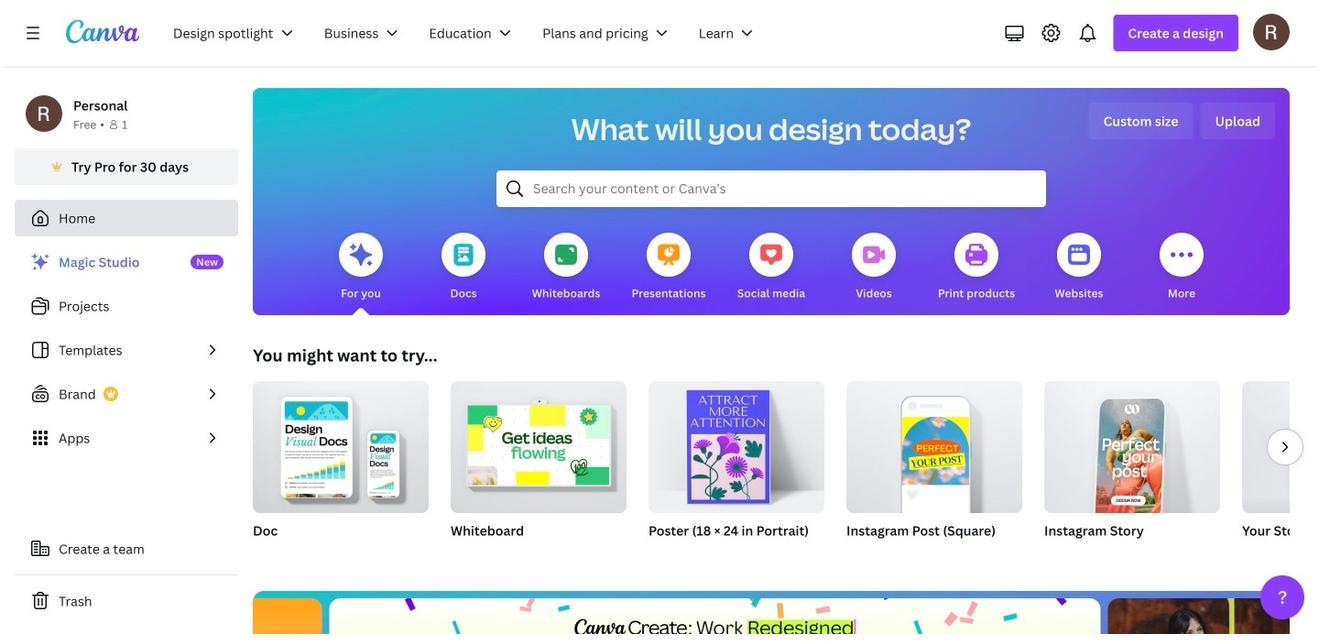 Task type: vqa. For each thing, say whether or not it's contained in the screenshot.
plans
no



Task type: locate. For each thing, give the bounding box(es) containing it.
None search field
[[497, 170, 1047, 207]]

group
[[253, 381, 429, 563], [253, 381, 429, 513], [451, 381, 627, 563], [451, 381, 627, 513], [649, 381, 825, 563], [649, 381, 825, 513], [847, 381, 1023, 563], [1045, 381, 1221, 563], [1243, 381, 1320, 563]]

Search search field
[[533, 171, 1010, 206]]

top level navigation element
[[161, 15, 773, 51]]

ritika waknis image
[[1254, 14, 1291, 50]]

list
[[15, 244, 238, 456]]



